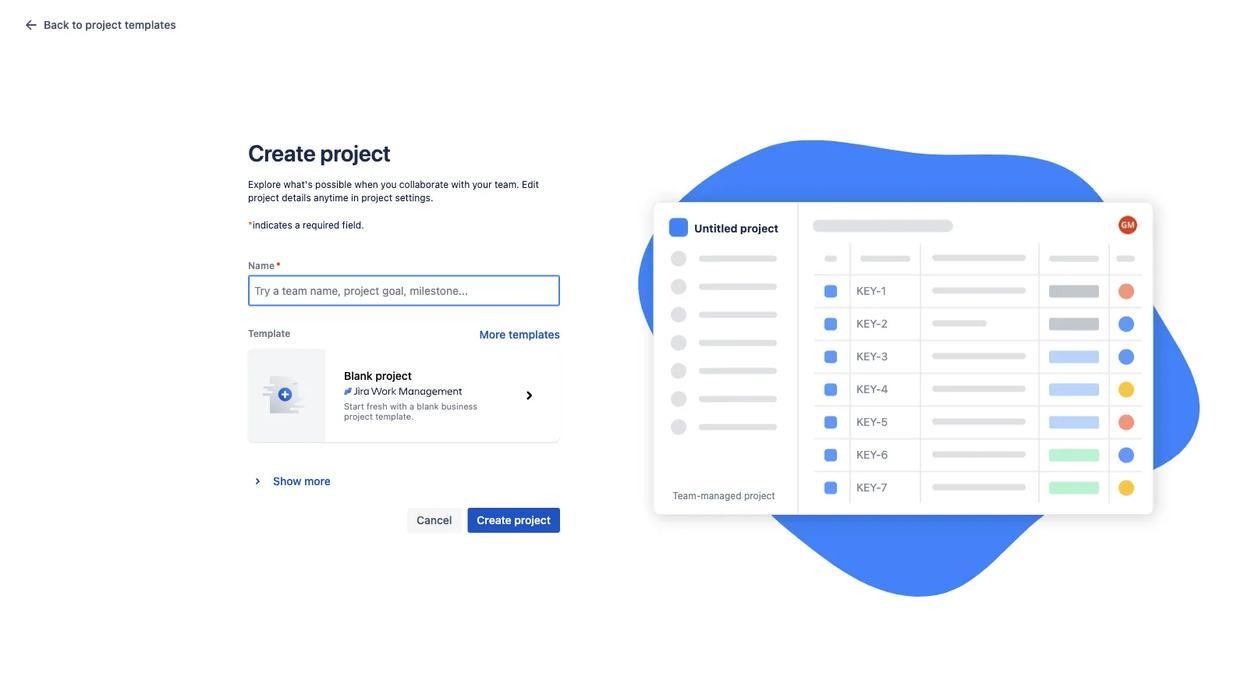 Task type: describe. For each thing, give the bounding box(es) containing it.
2 horizontal spatial business
[[631, 295, 692, 313]]

name *
[[248, 260, 281, 271]]

with inside start fresh with a blank business project template.
[[390, 401, 407, 411]]

performance
[[575, 343, 640, 355]]

business inside create a new business project to manage tasks, monitor details, and measure performance with your team.
[[522, 327, 566, 340]]

2 vertical spatial create project
[[477, 514, 551, 527]]

have
[[566, 295, 599, 313]]

projects
[[696, 295, 752, 313]]

0 horizontal spatial a
[[295, 220, 300, 230]]

template
[[248, 328, 291, 339]]

to inside button
[[72, 18, 82, 31]]

team-
[[673, 490, 701, 501]]

cancel
[[417, 514, 452, 527]]

details
[[282, 192, 311, 203]]

create down performance
[[588, 382, 622, 394]]

create up what's
[[248, 139, 316, 166]]

project inside button
[[85, 18, 122, 31]]

illustration showing preview of jira project interface after the project creation is done image
[[638, 140, 1200, 597]]

Search field
[[952, 9, 1108, 34]]

more templates button
[[480, 327, 560, 342]]

2
[[882, 317, 888, 330]]

with inside explore what's possible when you collaborate with your team. edit project details anytime in project settings.
[[452, 179, 470, 190]]

business inside start fresh with a blank business project template.
[[442, 401, 478, 411]]

more templates
[[480, 328, 560, 341]]

show
[[273, 475, 302, 488]]

0 horizontal spatial templates
[[125, 18, 176, 31]]

key-1
[[857, 284, 887, 297]]

change template image
[[517, 383, 542, 408]]

in
[[351, 192, 359, 203]]

key- for key-1
[[857, 284, 882, 297]]

what's
[[284, 179, 313, 190]]

edit
[[522, 179, 539, 190]]

to inside create a new business project to manage tasks, monitor details, and measure performance with your team.
[[608, 327, 618, 340]]

key-6
[[857, 448, 889, 461]]

untitled project
[[695, 222, 779, 235]]

key- inside key-7 team-managed project
[[857, 481, 882, 494]]

Try a team name, project goal, milestone... field
[[250, 277, 559, 305]]

6
[[882, 448, 889, 461]]

back to project templates
[[44, 18, 176, 31]]

templates image
[[22, 16, 41, 34]]

settings.
[[395, 192, 434, 203]]

create right cancel
[[477, 514, 512, 527]]

monitor
[[696, 327, 735, 340]]

template.
[[376, 411, 414, 421]]

key-4
[[857, 382, 889, 395]]

5
[[882, 415, 888, 428]]

key- for key-2
[[857, 317, 882, 330]]

blank project
[[344, 370, 412, 382]]

show more
[[273, 475, 331, 488]]

1 vertical spatial create project
[[588, 382, 661, 394]]

more
[[304, 475, 331, 488]]

your inside explore what's possible when you collaborate with your team. edit project details anytime in project settings.
[[473, 179, 492, 190]]

1 horizontal spatial templates
[[509, 328, 560, 341]]

more
[[480, 328, 506, 341]]

4
[[882, 382, 889, 395]]

1
[[882, 284, 887, 297]]

create a new business project to manage tasks, monitor details, and measure performance with your team.
[[453, 327, 796, 355]]

key- for key-6
[[857, 448, 882, 461]]

project inside start fresh with a blank business project template.
[[344, 411, 373, 421]]

project inside key-7 team-managed project
[[745, 490, 776, 501]]

untitled
[[695, 222, 738, 235]]



Task type: vqa. For each thing, say whether or not it's contained in the screenshot.
4
yes



Task type: locate. For each thing, give the bounding box(es) containing it.
you don't have any business projects
[[497, 295, 752, 313]]

5 key- from the top
[[857, 415, 882, 428]]

blank
[[344, 370, 373, 382]]

4 key- from the top
[[857, 382, 882, 395]]

0 horizontal spatial your
[[473, 179, 492, 190]]

0 vertical spatial your
[[473, 179, 492, 190]]

1 horizontal spatial with
[[452, 179, 470, 190]]

1 vertical spatial *
[[276, 260, 281, 271]]

key-
[[857, 284, 882, 297], [857, 317, 882, 330], [857, 350, 882, 363], [857, 382, 882, 395], [857, 415, 882, 428], [857, 448, 882, 461], [857, 481, 882, 494]]

new
[[498, 327, 519, 340]]

jira software image
[[41, 12, 145, 31], [41, 12, 145, 31]]

your
[[473, 179, 492, 190], [667, 343, 689, 355]]

and
[[777, 327, 796, 340]]

key- down key-1
[[857, 317, 882, 330]]

0 horizontal spatial with
[[390, 401, 407, 411]]

key- up the key-2
[[857, 284, 882, 297]]

show more button
[[248, 467, 337, 495]]

project
[[85, 18, 122, 31], [320, 139, 391, 166], [248, 192, 279, 203], [362, 192, 393, 203], [741, 222, 779, 235], [569, 327, 605, 340], [376, 370, 412, 382], [625, 382, 661, 394], [344, 411, 373, 421], [745, 490, 776, 501], [515, 514, 551, 527]]

collaborate
[[400, 179, 449, 190]]

1 vertical spatial business
[[522, 327, 566, 340]]

manage
[[621, 327, 661, 340]]

to up performance
[[608, 327, 618, 340]]

back
[[44, 18, 69, 31]]

0 vertical spatial templates
[[125, 18, 176, 31]]

2 vertical spatial business
[[442, 401, 478, 411]]

anytime
[[314, 192, 349, 203]]

explore what's possible when you collaborate with your team. edit project details anytime in project settings.
[[248, 179, 539, 203]]

1 horizontal spatial create project
[[477, 514, 551, 527]]

possible
[[315, 179, 352, 190]]

a inside start fresh with a blank business project template.
[[410, 401, 415, 411]]

with right fresh
[[390, 401, 407, 411]]

banner
[[0, 0, 1249, 44]]

* indicates a required field.
[[248, 220, 364, 230]]

1 vertical spatial to
[[608, 327, 618, 340]]

start
[[344, 401, 364, 411]]

any
[[602, 295, 627, 313]]

fresh
[[367, 401, 388, 411]]

create project button
[[578, 376, 671, 401], [468, 508, 560, 533]]

you
[[497, 295, 523, 313]]

7 key- from the top
[[857, 481, 882, 494]]

0 horizontal spatial create project button
[[468, 508, 560, 533]]

1 horizontal spatial your
[[667, 343, 689, 355]]

don't
[[527, 295, 562, 313]]

create
[[248, 139, 316, 166], [453, 327, 486, 340], [588, 382, 622, 394], [477, 514, 512, 527]]

field.
[[342, 220, 364, 230]]

0 horizontal spatial business
[[442, 401, 478, 411]]

0 vertical spatial business
[[631, 295, 692, 313]]

measure
[[529, 343, 572, 355]]

0 horizontal spatial team.
[[495, 179, 520, 190]]

key- down 'key-6'
[[857, 481, 882, 494]]

1 vertical spatial with
[[643, 343, 664, 355]]

business up measure
[[522, 327, 566, 340]]

1 horizontal spatial to
[[608, 327, 618, 340]]

0 vertical spatial team.
[[495, 179, 520, 190]]

1 horizontal spatial team.
[[692, 343, 720, 355]]

1 vertical spatial your
[[667, 343, 689, 355]]

team. inside explore what's possible when you collaborate with your team. edit project details anytime in project settings.
[[495, 179, 520, 190]]

with right "collaborate"
[[452, 179, 470, 190]]

1 vertical spatial a
[[489, 327, 495, 340]]

business up tasks,
[[631, 295, 692, 313]]

team. left 'edit' on the top of the page
[[495, 179, 520, 190]]

1 horizontal spatial business
[[522, 327, 566, 340]]

primary element
[[9, 0, 952, 43]]

3
[[882, 350, 888, 363]]

back to project templates button
[[12, 12, 185, 37]]

2 horizontal spatial create project
[[588, 382, 661, 394]]

key-3
[[857, 350, 888, 363]]

key-5
[[857, 415, 888, 428]]

managed
[[701, 490, 742, 501]]

6 key- from the top
[[857, 448, 882, 461]]

business right blank
[[442, 401, 478, 411]]

project inside create a new business project to manage tasks, monitor details, and measure performance with your team.
[[569, 327, 605, 340]]

team. down monitor in the right top of the page
[[692, 343, 720, 355]]

cancel button
[[407, 508, 462, 533]]

0 vertical spatial a
[[295, 220, 300, 230]]

0 vertical spatial create project
[[248, 139, 391, 166]]

1 horizontal spatial *
[[276, 260, 281, 271]]

team.
[[495, 179, 520, 190], [692, 343, 720, 355]]

3 key- from the top
[[857, 350, 882, 363]]

1 horizontal spatial a
[[410, 401, 415, 411]]

name
[[248, 260, 275, 271]]

0 vertical spatial with
[[452, 179, 470, 190]]

to
[[72, 18, 82, 31], [608, 327, 618, 340]]

a inside create a new business project to manage tasks, monitor details, and measure performance with your team.
[[489, 327, 495, 340]]

explore
[[248, 179, 281, 190]]

blank
[[417, 401, 439, 411]]

templates
[[125, 18, 176, 31], [509, 328, 560, 341]]

start fresh with a blank business project template.
[[344, 401, 478, 421]]

you
[[381, 179, 397, 190]]

0 vertical spatial create project button
[[578, 376, 671, 401]]

* right name
[[276, 260, 281, 271]]

with down the manage on the top of the page
[[643, 343, 664, 355]]

key- up 'key-6'
[[857, 415, 882, 428]]

details,
[[738, 327, 774, 340]]

a left required
[[295, 220, 300, 230]]

your left 'edit' on the top of the page
[[473, 179, 492, 190]]

required
[[303, 220, 340, 230]]

1 key- from the top
[[857, 284, 882, 297]]

key- down key-5
[[857, 448, 882, 461]]

2 key- from the top
[[857, 317, 882, 330]]

business
[[631, 295, 692, 313], [522, 327, 566, 340], [442, 401, 478, 411]]

a left blank
[[410, 401, 415, 411]]

create left new
[[453, 327, 486, 340]]

0 vertical spatial to
[[72, 18, 82, 31]]

0 horizontal spatial *
[[248, 220, 253, 230]]

0 horizontal spatial to
[[72, 18, 82, 31]]

team. inside create a new business project to manage tasks, monitor details, and measure performance with your team.
[[692, 343, 720, 355]]

2 horizontal spatial with
[[643, 343, 664, 355]]

indicates
[[253, 220, 292, 230]]

key- down the key-2
[[857, 350, 882, 363]]

0 horizontal spatial create project
[[248, 139, 391, 166]]

jira work management image
[[344, 386, 462, 398], [344, 386, 462, 398]]

when
[[355, 179, 378, 190]]

key- up key-5
[[857, 382, 882, 395]]

7
[[882, 481, 888, 494]]

your inside create a new business project to manage tasks, monitor details, and measure performance with your team.
[[667, 343, 689, 355]]

key-2
[[857, 317, 888, 330]]

*
[[248, 220, 253, 230], [276, 260, 281, 271]]

a
[[295, 220, 300, 230], [489, 327, 495, 340], [410, 401, 415, 411]]

2 horizontal spatial a
[[489, 327, 495, 340]]

your down tasks,
[[667, 343, 689, 355]]

key- for key-5
[[857, 415, 882, 428]]

key- for key-4
[[857, 382, 882, 395]]

1 vertical spatial templates
[[509, 328, 560, 341]]

0 vertical spatial *
[[248, 220, 253, 230]]

* up name
[[248, 220, 253, 230]]

with
[[452, 179, 470, 190], [643, 343, 664, 355], [390, 401, 407, 411]]

2 vertical spatial a
[[410, 401, 415, 411]]

1 vertical spatial create project button
[[468, 508, 560, 533]]

key-7 team-managed project
[[673, 481, 888, 501]]

with inside create a new business project to manage tasks, monitor details, and measure performance with your team.
[[643, 343, 664, 355]]

a left new
[[489, 327, 495, 340]]

2 vertical spatial with
[[390, 401, 407, 411]]

tasks,
[[664, 327, 693, 340]]

1 vertical spatial team.
[[692, 343, 720, 355]]

create inside create a new business project to manage tasks, monitor details, and measure performance with your team.
[[453, 327, 486, 340]]

key- for key-3
[[857, 350, 882, 363]]

to right back
[[72, 18, 82, 31]]

1 horizontal spatial create project button
[[578, 376, 671, 401]]

create project
[[248, 139, 391, 166], [588, 382, 661, 394], [477, 514, 551, 527]]



